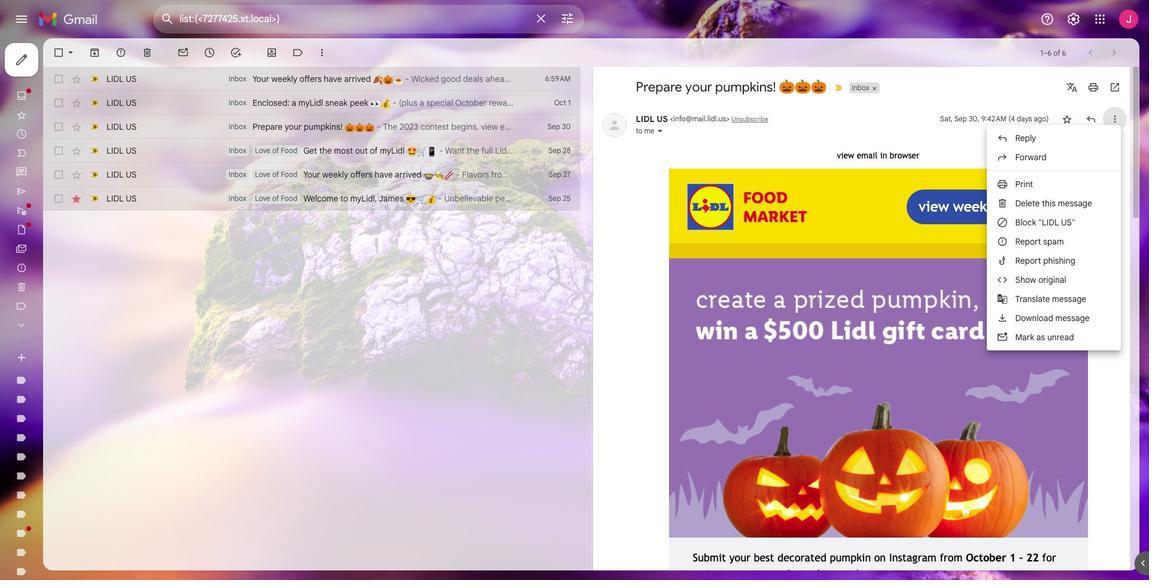 Task type: locate. For each thing, give the bounding box(es) containing it.
to
[[636, 126, 643, 135], [340, 193, 348, 204], [739, 568, 749, 581]]

lidl us
[[107, 74, 137, 84], [107, 98, 137, 108], [107, 122, 137, 132], [107, 145, 137, 156], [107, 169, 137, 180], [107, 193, 137, 204]]

have up james
[[375, 169, 393, 180]]

None checkbox
[[53, 47, 65, 59], [53, 97, 65, 109], [53, 47, 65, 59], [53, 97, 65, 109]]

1 horizontal spatial 1
[[1010, 552, 1016, 564]]

for a chance to earn a $500, $250 or $100 lidl gift card!
[[693, 552, 1056, 581]]

your
[[253, 74, 269, 84], [303, 169, 320, 180]]

view weekly flyer image
[[878, 169, 1088, 258]]

2 vertical spatial food
[[281, 194, 297, 203]]

6
[[1048, 48, 1052, 57], [1062, 48, 1066, 57]]

3 love from the top
[[255, 194, 270, 203]]

0 vertical spatial prepare
[[636, 79, 682, 95]]

inbox
[[229, 74, 247, 83], [852, 83, 870, 92], [229, 98, 247, 107], [229, 122, 247, 131], [229, 146, 247, 155], [229, 170, 247, 179], [229, 194, 247, 203]]

sep left the "27"
[[549, 170, 561, 179]]

out
[[355, 145, 368, 156]]

- down 👨‍🍳 icon at the left of page
[[436, 193, 444, 204]]

0 vertical spatial your
[[685, 79, 712, 95]]

on
[[874, 552, 886, 564]]

settings image
[[1067, 12, 1081, 26]]

of for your weekly offers have arrived
[[272, 170, 279, 179]]

0 horizontal spatial 1
[[568, 98, 571, 107]]

1 vertical spatial mylidl
[[380, 145, 405, 156]]

sat, sep 30, 9:42 am (4 days ago)
[[940, 114, 1049, 123]]

1 horizontal spatial your
[[303, 169, 320, 180]]

the
[[319, 145, 332, 156]]

📱 image
[[427, 147, 437, 157]]

message up us"
[[1058, 198, 1092, 209]]

🎃 image
[[383, 75, 393, 85], [795, 79, 811, 95]]

0 horizontal spatial have
[[324, 74, 342, 84]]

1 vertical spatial prepare
[[253, 122, 283, 132]]

1 vertical spatial –
[[1019, 552, 1023, 564]]

2 6 from the left
[[1062, 48, 1066, 57]]

sep for have
[[549, 170, 561, 179]]

1 vertical spatial have
[[375, 169, 393, 180]]

view email in browser
[[837, 151, 920, 160]]

🛒 image up 🍲 icon
[[417, 147, 427, 157]]

0 vertical spatial love of food
[[255, 146, 297, 155]]

2 love of food from the top
[[255, 170, 297, 179]]

1 vertical spatial arrived
[[395, 169, 422, 180]]

message up unread
[[1056, 313, 1090, 324]]

1 horizontal spatial pumpkins!
[[715, 79, 776, 95]]

1 down support icon
[[1041, 48, 1043, 57]]

translate
[[1015, 294, 1050, 304]]

"lidl
[[1039, 217, 1059, 228]]

not starred image
[[1061, 113, 1073, 125]]

1 horizontal spatial prepare
[[636, 79, 682, 95]]

0 horizontal spatial your
[[253, 74, 269, 84]]

6:59 am
[[545, 74, 571, 83]]

🎃 image
[[779, 79, 795, 95], [811, 79, 827, 95], [345, 123, 355, 133], [355, 123, 365, 133], [365, 123, 375, 133]]

1 vertical spatial your weekly offers have arrived
[[303, 169, 424, 180]]

to inside row
[[340, 193, 348, 204]]

your
[[685, 79, 712, 95], [285, 122, 302, 132], [729, 552, 751, 564]]

to left "me"
[[636, 126, 643, 135]]

navigation
[[0, 38, 144, 581]]

0 horizontal spatial offers
[[300, 74, 322, 84]]

1 horizontal spatial arrived
[[395, 169, 422, 180]]

2 vertical spatial love
[[255, 194, 270, 203]]

sep left 30,
[[954, 114, 967, 123]]

love of food
[[255, 146, 297, 155], [255, 170, 297, 179], [255, 194, 297, 203]]

>
[[726, 114, 730, 123]]

0 vertical spatial prepare your pumpkins!
[[636, 79, 779, 95]]

3 lidl us from the top
[[107, 122, 137, 132]]

(4
[[1009, 114, 1015, 123]]

food
[[281, 146, 297, 155], [281, 170, 297, 179], [281, 194, 297, 203]]

report up show
[[1015, 255, 1041, 266]]

2 vertical spatial love of food
[[255, 194, 297, 203]]

enclosed: a mylidl sneak peek
[[253, 98, 371, 108]]

– left 22
[[1019, 552, 1023, 564]]

1 horizontal spatial prepare your pumpkins!
[[636, 79, 779, 95]]

1 vertical spatial 🛒 image
[[416, 194, 426, 205]]

1 horizontal spatial your
[[685, 79, 712, 95]]

sneak
[[325, 98, 348, 108]]

0 vertical spatial to
[[636, 126, 643, 135]]

2 vertical spatial to
[[739, 568, 749, 581]]

lidl for enclosed: a mylidl sneak peek
[[107, 98, 124, 108]]

0 horizontal spatial arrived
[[344, 74, 371, 84]]

pumpkin
[[830, 552, 871, 564]]

1 horizontal spatial mylidl
[[380, 145, 405, 156]]

best
[[754, 552, 774, 564]]

of
[[1054, 48, 1060, 57], [370, 145, 378, 156], [272, 146, 279, 155], [272, 170, 279, 179], [272, 194, 279, 203]]

0 horizontal spatial –
[[1019, 552, 1023, 564]]

report for report spam
[[1015, 236, 1041, 247]]

row
[[43, 67, 580, 91], [43, 91, 580, 115], [43, 115, 580, 139], [43, 139, 580, 163], [43, 163, 580, 187], [43, 187, 580, 211]]

0 horizontal spatial a
[[292, 98, 296, 108]]

have
[[324, 74, 342, 84], [375, 169, 393, 180]]

0 vertical spatial –
[[1043, 48, 1048, 57]]

arrived left 🍲 icon
[[395, 169, 422, 180]]

lidl for welcome to mylidl, james
[[107, 193, 124, 204]]

enclosed:
[[253, 98, 290, 108]]

arrived for 🍲 icon
[[395, 169, 422, 180]]

message up 'download message'
[[1052, 294, 1087, 304]]

your weekly offers have arrived up the mylidl,
[[303, 169, 424, 180]]

phishing
[[1043, 255, 1076, 266]]

2 horizontal spatial to
[[739, 568, 749, 581]]

original
[[1039, 274, 1067, 285]]

love for welcome to mylidl, james
[[255, 194, 270, 203]]

report phishing
[[1015, 255, 1076, 266]]

None search field
[[153, 5, 584, 34]]

to left earn
[[739, 568, 749, 581]]

🛒 image down 🍲 icon
[[416, 194, 426, 205]]

offers
[[300, 74, 322, 84], [350, 169, 373, 180]]

1 left 22
[[1010, 552, 1016, 564]]

us for prepare your pumpkins!
[[126, 122, 137, 132]]

–
[[1043, 48, 1048, 57], [1019, 552, 1023, 564]]

your down 'enclosed: a mylidl sneak peek'
[[285, 122, 302, 132]]

💰 image right '😎' icon
[[426, 194, 436, 205]]

your weekly offers have arrived
[[253, 74, 373, 84], [303, 169, 424, 180]]

your down 'get'
[[303, 169, 320, 180]]

0 vertical spatial your
[[253, 74, 269, 84]]

5 lidl us from the top
[[107, 169, 137, 180]]

food for your weekly offers have arrived
[[281, 170, 297, 179]]

0 vertical spatial arrived
[[344, 74, 371, 84]]

💰 image
[[381, 99, 391, 109], [426, 194, 436, 205]]

0 vertical spatial have
[[324, 74, 342, 84]]

1 report from the top
[[1015, 236, 1041, 247]]

prepare up <
[[636, 79, 682, 95]]

- up 👨‍🍳 icon at the left of page
[[437, 145, 445, 156]]

a right earn
[[777, 568, 783, 581]]

james
[[379, 193, 404, 204]]

lidl us < info@mail.lidl.us > unsubscribe
[[636, 113, 768, 124]]

0 vertical spatial 🛒 image
[[417, 147, 427, 157]]

sep left 28
[[548, 146, 561, 155]]

to left the mylidl,
[[340, 193, 348, 204]]

weekly for 🍲 icon
[[322, 169, 348, 180]]

1 horizontal spatial –
[[1043, 48, 1048, 57]]

a down submit
[[693, 568, 699, 581]]

pumpkins!
[[715, 79, 776, 95], [304, 122, 343, 132]]

report for report phishing
[[1015, 255, 1041, 266]]

love of food for your weekly offers have arrived
[[255, 170, 297, 179]]

reply
[[1015, 133, 1036, 143]]

1 inside row
[[568, 98, 571, 107]]

arrived
[[344, 74, 371, 84], [395, 169, 422, 180]]

1 row from the top
[[43, 67, 580, 91]]

0 vertical spatial your weekly offers have arrived
[[253, 74, 373, 84]]

1 6 from the left
[[1048, 48, 1052, 57]]

menu containing reply
[[987, 125, 1121, 351]]

have up sneak
[[324, 74, 342, 84]]

oct
[[554, 98, 566, 107]]

– down support icon
[[1043, 48, 1048, 57]]

october
[[966, 552, 1007, 564]]

sep left 25 on the left top of page
[[548, 194, 561, 203]]

0 horizontal spatial your
[[285, 122, 302, 132]]

welcome
[[303, 193, 338, 204]]

0 vertical spatial 1
[[1041, 48, 1043, 57]]

- right 👀 "icon"
[[391, 98, 399, 108]]

1 horizontal spatial 🎃 image
[[795, 79, 811, 95]]

prepare your pumpkins!
[[636, 79, 779, 95], [253, 122, 345, 132]]

weekly up enclosed:
[[271, 74, 297, 84]]

sat, sep 30, 9:42 am (4 days ago) cell
[[940, 113, 1049, 125]]

1 vertical spatial 1
[[568, 98, 571, 107]]

0 vertical spatial 💰 image
[[381, 99, 391, 109]]

1 vertical spatial your
[[285, 122, 302, 132]]

0 horizontal spatial to
[[340, 193, 348, 204]]

lidl - low-priced groceries image
[[669, 169, 878, 258]]

- right 👨‍🍳 icon at the left of page
[[454, 169, 462, 180]]

🍲 image
[[424, 171, 434, 181]]

info@mail.lidl.us
[[674, 114, 726, 123]]

1 vertical spatial message
[[1052, 294, 1087, 304]]

move to inbox image
[[266, 47, 278, 59]]

3 food from the top
[[281, 194, 297, 203]]

offers up 'enclosed: a mylidl sneak peek'
[[300, 74, 322, 84]]

pumpkins! inside row
[[304, 122, 343, 132]]

1 vertical spatial love
[[255, 170, 270, 179]]

search mail image
[[157, 8, 178, 30]]

2 report from the top
[[1015, 255, 1041, 266]]

0 vertical spatial offers
[[300, 74, 322, 84]]

🛒 image for welcome to mylidl, james
[[416, 194, 426, 205]]

prepare your pumpkins! up 'get'
[[253, 122, 345, 132]]

mylidl
[[298, 98, 323, 108], [380, 145, 405, 156]]

instagram
[[889, 552, 937, 564]]

message for download message
[[1056, 313, 1090, 324]]

2 love from the top
[[255, 170, 270, 179]]

lidl us cell
[[636, 113, 732, 124]]

0 horizontal spatial pumpkins!
[[304, 122, 343, 132]]

sep for out
[[548, 146, 561, 155]]

1 horizontal spatial offers
[[350, 169, 373, 180]]

2 food from the top
[[281, 170, 297, 179]]

1 – 6 of 6
[[1041, 48, 1066, 57]]

1 vertical spatial 💰 image
[[426, 194, 436, 205]]

🛒 image
[[417, 147, 427, 157], [416, 194, 426, 205]]

your for 🍂 'icon'
[[253, 74, 269, 84]]

love for get the most out of mylidl
[[255, 146, 270, 155]]

mark as unread
[[1015, 332, 1074, 343]]

1
[[1041, 48, 1043, 57], [568, 98, 571, 107], [1010, 552, 1016, 564]]

1 love of food from the top
[[255, 146, 297, 155]]

3 love of food from the top
[[255, 194, 297, 203]]

your up enclosed:
[[253, 74, 269, 84]]

6 lidl us from the top
[[107, 193, 137, 204]]

us for your weekly offers have arrived
[[126, 169, 137, 180]]

translate message
[[1015, 294, 1087, 304]]

decorated
[[778, 552, 827, 564]]

in
[[880, 151, 887, 160]]

1 food from the top
[[281, 146, 297, 155]]

1 horizontal spatial weekly
[[322, 169, 348, 180]]

chance
[[702, 568, 736, 581]]

💰 image down 🍂 'icon'
[[381, 99, 391, 109]]

0 vertical spatial love
[[255, 146, 270, 155]]

your weekly offers have arrived for 🍂 'icon'
[[253, 74, 373, 84]]

0 horizontal spatial 🎃 image
[[383, 75, 393, 85]]

1 vertical spatial your
[[303, 169, 320, 180]]

1 horizontal spatial to
[[636, 126, 643, 135]]

1 vertical spatial weekly
[[322, 169, 348, 180]]

lidl
[[107, 74, 124, 84], [107, 98, 124, 108], [636, 113, 655, 124], [107, 122, 124, 132], [107, 145, 124, 156], [107, 169, 124, 180], [107, 193, 124, 204]]

a
[[292, 98, 296, 108], [693, 568, 699, 581], [777, 568, 783, 581]]

-
[[403, 74, 411, 84], [391, 98, 399, 108], [375, 122, 383, 132], [437, 145, 445, 156], [454, 169, 462, 180], [436, 193, 444, 204]]

None checkbox
[[53, 73, 65, 85], [53, 121, 65, 133], [53, 145, 65, 157], [53, 169, 65, 181], [53, 193, 65, 205], [53, 73, 65, 85], [53, 121, 65, 133], [53, 145, 65, 157], [53, 169, 65, 181], [53, 193, 65, 205]]

lidl for prepare your pumpkins!
[[107, 122, 124, 132]]

lidl us for prepare your pumpkins!
[[107, 122, 137, 132]]

your for 🍲 icon
[[303, 169, 320, 180]]

- down 👀 "icon"
[[375, 122, 383, 132]]

1 vertical spatial prepare your pumpkins!
[[253, 122, 345, 132]]

a inside row
[[292, 98, 296, 108]]

0 vertical spatial report
[[1015, 236, 1041, 247]]

a right enclosed:
[[292, 98, 296, 108]]

ago)
[[1034, 114, 1049, 123]]

25
[[563, 194, 571, 203]]

your left best
[[729, 552, 751, 564]]

0 horizontal spatial weekly
[[271, 74, 297, 84]]

1 vertical spatial food
[[281, 170, 297, 179]]

0 horizontal spatial 💰 image
[[381, 99, 391, 109]]

report spam
[[1015, 236, 1064, 247]]

report down block
[[1015, 236, 1041, 247]]

mylidl left sneak
[[298, 98, 323, 108]]

lidl us for welcome to mylidl, james
[[107, 193, 137, 204]]

earn
[[752, 568, 774, 581]]

1 vertical spatial to
[[340, 193, 348, 204]]

message
[[1058, 198, 1092, 209], [1052, 294, 1087, 304], [1056, 313, 1090, 324]]

love for your weekly offers have arrived
[[255, 170, 270, 179]]

offers down out
[[350, 169, 373, 180]]

sep
[[954, 114, 967, 123], [548, 122, 560, 131], [548, 146, 561, 155], [549, 170, 561, 179], [548, 194, 561, 203]]

0 horizontal spatial 6
[[1048, 48, 1052, 57]]

0 horizontal spatial prepare your pumpkins!
[[253, 122, 345, 132]]

- for oct 1
[[391, 98, 399, 108]]

1 vertical spatial offers
[[350, 169, 373, 180]]

a for mylidl
[[292, 98, 296, 108]]

3 row from the top
[[43, 115, 580, 139]]

menu
[[987, 125, 1121, 351]]

prepare your pumpkins! up lidl us < info@mail.lidl.us > unsubscribe
[[636, 79, 779, 95]]

0 vertical spatial mylidl
[[298, 98, 323, 108]]

pumpkins! up unsubscribe
[[715, 79, 776, 95]]

1 horizontal spatial a
[[693, 568, 699, 581]]

1 love from the top
[[255, 146, 270, 155]]

- for sep 30
[[375, 122, 383, 132]]

lidl for your weekly offers have arrived
[[107, 169, 124, 180]]

1 horizontal spatial 6
[[1062, 48, 1066, 57]]

1 vertical spatial pumpkins!
[[304, 122, 343, 132]]

print
[[1015, 179, 1033, 189]]

prepare down enclosed:
[[253, 122, 283, 132]]

2 horizontal spatial your
[[729, 552, 751, 564]]

2 vertical spatial message
[[1056, 313, 1090, 324]]

1 right oct
[[568, 98, 571, 107]]

0 horizontal spatial prepare
[[253, 122, 283, 132]]

us
[[126, 74, 137, 84], [126, 98, 137, 108], [657, 113, 668, 124], [126, 122, 137, 132], [126, 145, 137, 156], [126, 169, 137, 180], [126, 193, 137, 204]]

1 vertical spatial love of food
[[255, 170, 297, 179]]

a for chance
[[693, 568, 699, 581]]

4 lidl us from the top
[[107, 145, 137, 156]]

arrived left 🍂 'icon'
[[344, 74, 371, 84]]

2 lidl us from the top
[[107, 98, 137, 108]]

0 vertical spatial food
[[281, 146, 297, 155]]

weekly down most
[[322, 169, 348, 180]]

your up info@mail.lidl.us
[[685, 79, 712, 95]]

mylidl left 🤩 icon
[[380, 145, 405, 156]]

your weekly offers have arrived up 'enclosed: a mylidl sneak peek'
[[253, 74, 373, 84]]

mark
[[1015, 332, 1034, 343]]

delete this message
[[1015, 198, 1092, 209]]

1 horizontal spatial have
[[375, 169, 393, 180]]

sep 27
[[549, 170, 571, 179]]

0 vertical spatial weekly
[[271, 74, 297, 84]]

pumpkins! up 'the'
[[304, 122, 343, 132]]

spam
[[1043, 236, 1064, 247]]

show details image
[[657, 127, 664, 134]]

1 vertical spatial report
[[1015, 255, 1041, 266]]



Task type: vqa. For each thing, say whether or not it's contained in the screenshot.
$100
yes



Task type: describe. For each thing, give the bounding box(es) containing it.
lidl us for your weekly offers have arrived
[[107, 169, 137, 180]]

download message
[[1015, 313, 1090, 324]]

to me
[[636, 126, 655, 135]]

2 vertical spatial 1
[[1010, 552, 1016, 564]]

weekly for 🍂 'icon'
[[271, 74, 297, 84]]

👀 image
[[371, 99, 381, 109]]

us for welcome to mylidl, james
[[126, 193, 137, 204]]

get the most out of mylidl
[[303, 145, 407, 156]]

unread
[[1047, 332, 1074, 343]]

email
[[857, 151, 878, 160]]

peek
[[350, 98, 368, 108]]

submit
[[693, 552, 726, 564]]

9:42 am
[[981, 114, 1007, 123]]

1 lidl us from the top
[[107, 74, 137, 84]]

clear search image
[[529, 7, 553, 31]]

Search mail text field
[[180, 13, 527, 25]]

Not starred checkbox
[[1061, 113, 1073, 125]]

message for translate message
[[1052, 294, 1087, 304]]

30,
[[969, 114, 980, 123]]

6 row from the top
[[43, 187, 580, 211]]

menu inside prepare your pumpkins! main content
[[987, 125, 1121, 351]]

us for enclosed: a mylidl sneak peek
[[126, 98, 137, 108]]

create a prized pumpkin, get a $500 lidl gift card! image
[[669, 258, 1088, 538]]

unsubscribe link
[[732, 115, 768, 123]]

22
[[1027, 552, 1039, 564]]

us for get the most out of mylidl
[[126, 145, 137, 156]]

- for sep 28
[[437, 145, 445, 156]]

welcome to mylidl, james
[[303, 193, 406, 204]]

delete image
[[141, 47, 153, 59]]

0 horizontal spatial mylidl
[[298, 98, 323, 108]]

28
[[563, 146, 571, 155]]

your inside row
[[285, 122, 302, 132]]

food for welcome to mylidl, james
[[281, 194, 297, 203]]

forward
[[1015, 152, 1047, 163]]

30
[[562, 122, 571, 131]]

love of food for get the most out of mylidl
[[255, 146, 297, 155]]

as
[[1037, 332, 1045, 343]]

👨‍🍳 image
[[434, 171, 444, 181]]

2 horizontal spatial 1
[[1041, 48, 1043, 57]]

delete
[[1015, 198, 1040, 209]]

😎 image
[[406, 194, 416, 205]]

submit your best decorated pumpkin on instagram from october 1 – 22
[[693, 552, 1039, 564]]

27
[[563, 170, 571, 179]]

- right 🍂 'icon'
[[403, 74, 411, 84]]

2 vertical spatial your
[[729, 552, 751, 564]]

2 row from the top
[[43, 91, 580, 115]]

🎃 image for your weekly offers have arrived
[[383, 75, 393, 85]]

main menu image
[[14, 12, 29, 26]]

to inside for a chance to earn a $500, $250 or $100 lidl gift card!
[[739, 568, 749, 581]]

<
[[670, 114, 674, 123]]

block
[[1015, 217, 1036, 228]]

🍝 image
[[393, 75, 403, 85]]

mylidl,
[[350, 193, 377, 204]]

sat,
[[940, 114, 953, 123]]

1 horizontal spatial 💰 image
[[426, 194, 436, 205]]

0 vertical spatial pumpkins!
[[715, 79, 776, 95]]

🛒 image for get the most out of mylidl
[[417, 147, 427, 157]]

- for sep 25
[[436, 193, 444, 204]]

of for welcome to mylidl, james
[[272, 194, 279, 203]]

sep 30
[[548, 122, 571, 131]]

show original
[[1015, 274, 1067, 285]]

$500,
[[786, 568, 813, 581]]

advanced search options image
[[555, 7, 579, 31]]

oct 1
[[554, 98, 571, 107]]

lidl for get the most out of mylidl
[[107, 145, 124, 156]]

archive image
[[89, 47, 101, 59]]

of for get the most out of mylidl
[[272, 146, 279, 155]]

prepare your pumpkins! main content
[[43, 38, 1140, 581]]

lidl
[[881, 568, 898, 581]]

arrived for 🍂 'icon'
[[344, 74, 371, 84]]

report spam image
[[115, 47, 127, 59]]

sep left 30
[[548, 122, 560, 131]]

offers for 🍂 'icon'
[[300, 74, 322, 84]]

inbox button
[[849, 82, 871, 93]]

prepare inside row
[[253, 122, 283, 132]]

prepare your pumpkins! inside row
[[253, 122, 345, 132]]

gift
[[902, 568, 918, 581]]

block "lidl us"
[[1015, 217, 1076, 228]]

lidl us for enclosed: a mylidl sneak peek
[[107, 98, 137, 108]]

sep inside 'cell'
[[954, 114, 967, 123]]

card!
[[922, 568, 947, 581]]

🍂 image
[[373, 75, 383, 85]]

2 horizontal spatial a
[[777, 568, 783, 581]]

have for 🍲 icon
[[375, 169, 393, 180]]

us"
[[1061, 217, 1076, 228]]

show
[[1015, 274, 1036, 285]]

or
[[842, 568, 852, 581]]

sep 25
[[548, 194, 571, 203]]

unsubscribe
[[732, 115, 768, 123]]

🤩 image
[[407, 147, 417, 157]]

browser
[[890, 151, 920, 160]]

5 row from the top
[[43, 163, 580, 187]]

this
[[1042, 198, 1056, 209]]

me
[[644, 126, 655, 135]]

0 vertical spatial message
[[1058, 198, 1092, 209]]

food for get the most out of mylidl
[[281, 146, 297, 155]]

sep 28
[[548, 146, 571, 155]]

view
[[837, 151, 854, 160]]

add to tasks image
[[230, 47, 242, 59]]

from
[[940, 552, 963, 564]]

your weekly offers have arrived for 🍲 icon
[[303, 169, 424, 180]]

have for 🍂 'icon'
[[324, 74, 342, 84]]

lidl us for get the most out of mylidl
[[107, 145, 137, 156]]

gmail image
[[38, 7, 104, 31]]

more image
[[316, 47, 328, 59]]

inbox inside button
[[852, 83, 870, 92]]

for
[[1042, 552, 1056, 564]]

labels image
[[292, 47, 304, 59]]

$250
[[816, 568, 838, 581]]

love of food for welcome to mylidl, james
[[255, 194, 297, 203]]

4 row from the top
[[43, 139, 580, 163]]

sep for james
[[548, 194, 561, 203]]

download
[[1015, 313, 1053, 324]]

- for sep 27
[[454, 169, 462, 180]]

🎃 image for prepare your pumpkins!
[[795, 79, 811, 95]]

days
[[1017, 114, 1032, 123]]

view email in browser link
[[837, 151, 920, 160]]

get
[[303, 145, 317, 156]]

$100
[[855, 568, 878, 581]]

most
[[334, 145, 353, 156]]

snooze image
[[204, 47, 215, 59]]

🥢 image
[[444, 171, 454, 181]]

offers for 🍲 icon
[[350, 169, 373, 180]]

support image
[[1040, 12, 1055, 26]]



